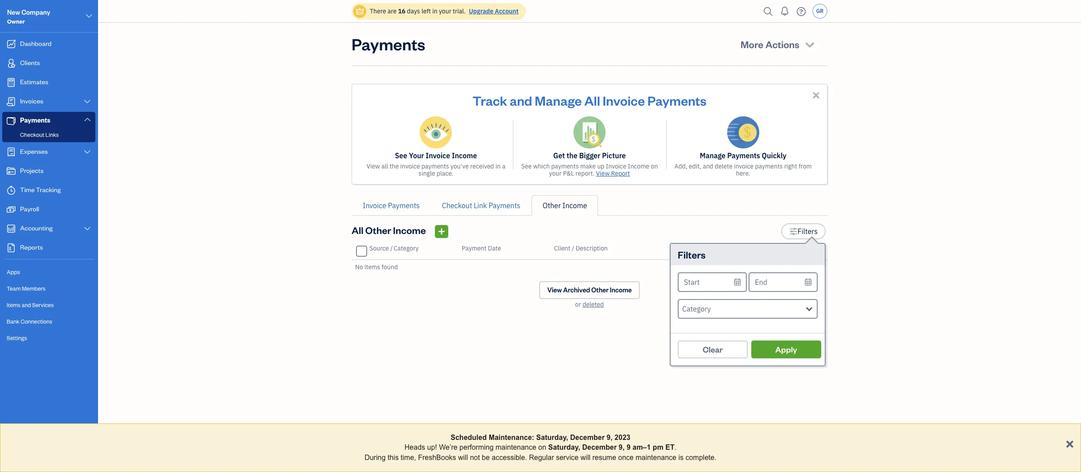 Task type: locate. For each thing, give the bounding box(es) containing it.
search image
[[762, 5, 776, 18]]

new
[[7, 8, 20, 16]]

clients
[[20, 58, 40, 67]]

0 horizontal spatial your
[[439, 7, 452, 15]]

filters up amount button
[[798, 227, 818, 236]]

checkout for checkout link payments
[[442, 201, 472, 210]]

your left the trial.
[[439, 7, 452, 15]]

1 vertical spatial your
[[550, 169, 562, 177]]

0 horizontal spatial checkout
[[20, 131, 44, 138]]

will right service
[[581, 454, 591, 461]]

get the bigger picture image
[[574, 116, 606, 148]]

0 vertical spatial and
[[510, 92, 533, 109]]

1 horizontal spatial the
[[567, 151, 578, 160]]

found
[[382, 263, 398, 271]]

invoice inside see your invoice income view all the invoice payments you've received in a single place.
[[401, 162, 420, 170]]

0 horizontal spatial other
[[366, 224, 391, 236]]

crown image
[[355, 6, 365, 16]]

invoice payments link
[[352, 195, 431, 216]]

view left 'archived'
[[548, 286, 562, 294]]

is
[[679, 454, 684, 461]]

all up no
[[352, 224, 364, 236]]

in inside see your invoice income view all the invoice payments you've received in a single place.
[[496, 162, 501, 170]]

invoice for payments
[[735, 162, 754, 170]]

0 horizontal spatial /
[[391, 244, 393, 252]]

bank connections link
[[2, 314, 95, 330]]

checkout up expenses
[[20, 131, 44, 138]]

1 horizontal spatial manage
[[700, 151, 726, 160]]

0 vertical spatial manage
[[535, 92, 582, 109]]

.
[[675, 444, 677, 451]]

1 horizontal spatial on
[[651, 162, 658, 170]]

maintenance down pm at the right of the page
[[636, 454, 677, 461]]

in left a
[[496, 162, 501, 170]]

scheduled maintenance: saturday, december 9, 2023 heads up! we're performing maintenance on saturday, december 9, 9 am–1 pm et . during this time, freshbooks will not be accessible. regular service will resume once maintenance is complete.
[[365, 434, 717, 461]]

invoice inside see your invoice income view all the invoice payments you've received in a single place.
[[426, 151, 450, 160]]

view right the make
[[596, 169, 610, 177]]

0 vertical spatial filters
[[798, 227, 818, 236]]

view left all
[[367, 162, 380, 170]]

income
[[452, 151, 477, 160], [628, 162, 650, 170], [563, 201, 587, 210], [393, 224, 426, 236], [610, 286, 632, 294]]

single
[[419, 169, 435, 177]]

in right left
[[433, 7, 438, 15]]

1 vertical spatial 9,
[[619, 444, 625, 451]]

the
[[567, 151, 578, 160], [390, 162, 399, 170]]

0 vertical spatial on
[[651, 162, 658, 170]]

invoice payments
[[363, 201, 420, 210]]

payments inside checkout link payments 'link'
[[489, 201, 521, 210]]

payments down quickly
[[756, 162, 783, 170]]

and right the edit,
[[703, 162, 714, 170]]

invoice inside manage payments quickly add, edit, and delete invoice payments right from here.
[[735, 162, 754, 170]]

on inside scheduled maintenance: saturday, december 9, 2023 heads up! we're performing maintenance on saturday, december 9, 9 am–1 pm et . during this time, freshbooks will not be accessible. regular service will resume once maintenance is complete.
[[539, 444, 547, 451]]

1 horizontal spatial will
[[581, 454, 591, 461]]

income inside 'link'
[[563, 201, 587, 210]]

0 vertical spatial other
[[543, 201, 561, 210]]

payments for income
[[422, 162, 449, 170]]

0 vertical spatial 9,
[[607, 434, 613, 441]]

other up the source at bottom left
[[366, 224, 391, 236]]

not
[[470, 454, 480, 461]]

0 horizontal spatial view
[[367, 162, 380, 170]]

bank
[[7, 318, 20, 325]]

1 horizontal spatial invoice
[[735, 162, 754, 170]]

add,
[[675, 162, 688, 170]]

the right get
[[567, 151, 578, 160]]

your
[[409, 151, 424, 160]]

close image
[[812, 90, 822, 100]]

1 vertical spatial all
[[352, 224, 364, 236]]

we're
[[439, 444, 458, 451]]

other down which
[[543, 201, 561, 210]]

invoice down the your
[[401, 162, 420, 170]]

2 will from the left
[[581, 454, 591, 461]]

and right items
[[22, 301, 31, 309]]

0 vertical spatial all
[[585, 92, 601, 109]]

archived
[[564, 286, 591, 294]]

deleted
[[583, 301, 604, 309]]

saturday, up regular
[[537, 434, 569, 441]]

gr
[[817, 8, 824, 14]]

1 horizontal spatial payments
[[552, 162, 579, 170]]

checkout left link
[[442, 201, 472, 210]]

0 vertical spatial checkout
[[20, 131, 44, 138]]

accessible.
[[492, 454, 527, 461]]

payment image
[[6, 116, 16, 125]]

source
[[370, 244, 389, 252]]

view inside see your invoice income view all the invoice payments you've received in a single place.
[[367, 162, 380, 170]]

1 horizontal spatial in
[[496, 162, 501, 170]]

income inside see which payments make up invoice income on your p&l report.
[[628, 162, 650, 170]]

service
[[556, 454, 579, 461]]

0 horizontal spatial payments
[[422, 162, 449, 170]]

0 vertical spatial in
[[433, 7, 438, 15]]

on
[[651, 162, 658, 170], [539, 444, 547, 451]]

all up get the bigger picture
[[585, 92, 601, 109]]

2 horizontal spatial payments
[[756, 162, 783, 170]]

chevron large down image inside accounting link
[[83, 225, 91, 232]]

connections
[[21, 318, 52, 325]]

/
[[391, 244, 393, 252], [572, 244, 575, 252]]

see which payments make up invoice income on your p&l report.
[[522, 162, 658, 177]]

the right all
[[390, 162, 399, 170]]

and right track
[[510, 92, 533, 109]]

0 vertical spatial december
[[571, 434, 605, 441]]

1 horizontal spatial /
[[572, 244, 575, 252]]

your
[[439, 7, 452, 15], [550, 169, 562, 177]]

0 horizontal spatial maintenance
[[496, 444, 537, 451]]

×
[[1066, 435, 1075, 451]]

other inside 'link'
[[543, 201, 561, 210]]

track and manage all invoice payments
[[473, 92, 707, 109]]

/ for description
[[572, 244, 575, 252]]

notifications image
[[778, 2, 792, 20]]

upgrade account link
[[467, 7, 519, 15]]

services
[[32, 301, 54, 309]]

2 payments from the left
[[552, 162, 579, 170]]

1 vertical spatial and
[[703, 162, 714, 170]]

1 horizontal spatial filters
[[798, 227, 818, 236]]

see inside see your invoice income view all the invoice payments you've received in a single place.
[[395, 151, 408, 160]]

maintenance
[[496, 444, 537, 451], [636, 454, 677, 461]]

3 payments from the left
[[756, 162, 783, 170]]

income inside see your invoice income view all the invoice payments you've received in a single place.
[[452, 151, 477, 160]]

1 horizontal spatial view
[[548, 286, 562, 294]]

during
[[365, 454, 386, 461]]

1 vertical spatial on
[[539, 444, 547, 451]]

9,
[[607, 434, 613, 441], [619, 444, 625, 451]]

1 vertical spatial in
[[496, 162, 501, 170]]

settings image
[[790, 226, 798, 237]]

1 vertical spatial other
[[366, 224, 391, 236]]

time
[[20, 186, 35, 194]]

december
[[571, 434, 605, 441], [583, 444, 617, 451]]

view for view report
[[596, 169, 610, 177]]

from
[[799, 162, 812, 170]]

0 vertical spatial maintenance
[[496, 444, 537, 451]]

0 horizontal spatial see
[[395, 151, 408, 160]]

payments inside see your invoice income view all the invoice payments you've received in a single place.
[[422, 162, 449, 170]]

projects link
[[2, 162, 95, 181]]

chevron large down image for payments
[[83, 116, 91, 123]]

checkout inside main element
[[20, 131, 44, 138]]

payments
[[422, 162, 449, 170], [552, 162, 579, 170], [756, 162, 783, 170]]

manage payments quickly add, edit, and delete invoice payments right from here.
[[675, 151, 812, 177]]

payroll
[[20, 205, 39, 213]]

source / category
[[370, 244, 419, 252]]

view for view archived other income
[[548, 286, 562, 294]]

1 vertical spatial the
[[390, 162, 399, 170]]

checkout inside 'link'
[[442, 201, 472, 210]]

2023
[[615, 434, 631, 441]]

1 vertical spatial see
[[522, 162, 532, 170]]

1 horizontal spatial and
[[510, 92, 533, 109]]

1 / from the left
[[391, 244, 393, 252]]

1 vertical spatial maintenance
[[636, 454, 677, 461]]

see
[[395, 151, 408, 160], [522, 162, 532, 170]]

2 horizontal spatial other
[[592, 286, 609, 294]]

1 horizontal spatial maintenance
[[636, 454, 677, 461]]

0 horizontal spatial filters
[[678, 248, 706, 261]]

payments inside manage payments quickly add, edit, and delete invoice payments right from here.
[[728, 151, 761, 160]]

see left the your
[[395, 151, 408, 160]]

1 invoice from the left
[[401, 162, 420, 170]]

filters inside dropdown button
[[798, 227, 818, 236]]

filters
[[798, 227, 818, 236], [678, 248, 706, 261]]

no
[[355, 263, 363, 271]]

see for your
[[395, 151, 408, 160]]

payments for add,
[[756, 162, 783, 170]]

new company owner
[[7, 8, 50, 25]]

up
[[598, 162, 605, 170]]

dashboard image
[[6, 40, 16, 49]]

manage inside manage payments quickly add, edit, and delete invoice payments right from here.
[[700, 151, 726, 160]]

in
[[433, 7, 438, 15], [496, 162, 501, 170]]

checkout
[[20, 131, 44, 138], [442, 201, 472, 210]]

0 horizontal spatial will
[[458, 454, 468, 461]]

0 horizontal spatial and
[[22, 301, 31, 309]]

maintenance down maintenance:
[[496, 444, 537, 451]]

1 vertical spatial checkout
[[442, 201, 472, 210]]

/ right the source at bottom left
[[391, 244, 393, 252]]

days
[[407, 7, 420, 15]]

invoice inside see which payments make up invoice income on your p&l report.
[[606, 162, 627, 170]]

payments inside manage payments quickly add, edit, and delete invoice payments right from here.
[[756, 162, 783, 170]]

on up regular
[[539, 444, 547, 451]]

will left not
[[458, 454, 468, 461]]

see inside see which payments make up invoice income on your p&l report.
[[522, 162, 532, 170]]

chevron large down image
[[85, 11, 93, 21], [83, 98, 91, 105], [83, 116, 91, 123], [83, 225, 91, 232]]

apps link
[[2, 264, 95, 280]]

2 vertical spatial other
[[592, 286, 609, 294]]

/ right the client
[[572, 244, 575, 252]]

1 horizontal spatial see
[[522, 162, 532, 170]]

other up deleted
[[592, 286, 609, 294]]

2 horizontal spatial and
[[703, 162, 714, 170]]

items
[[365, 263, 380, 271]]

2 invoice from the left
[[735, 162, 754, 170]]

upgrade
[[469, 7, 494, 15]]

see left which
[[522, 162, 532, 170]]

saturday, up service
[[549, 444, 581, 451]]

0 horizontal spatial manage
[[535, 92, 582, 109]]

invoice right delete
[[735, 162, 754, 170]]

9, left "2023"
[[607, 434, 613, 441]]

9
[[627, 444, 631, 451]]

0 vertical spatial your
[[439, 7, 452, 15]]

9, left 9
[[619, 444, 625, 451]]

manage
[[535, 92, 582, 109], [700, 151, 726, 160]]

clear button
[[678, 341, 748, 359]]

payments inside invoice payments link
[[388, 201, 420, 210]]

2 horizontal spatial view
[[596, 169, 610, 177]]

bigger
[[580, 151, 601, 160]]

no items found
[[355, 263, 398, 271]]

1 vertical spatial december
[[583, 444, 617, 451]]

1 vertical spatial manage
[[700, 151, 726, 160]]

0 horizontal spatial invoice
[[401, 162, 420, 170]]

chevron large down image for invoices
[[83, 98, 91, 105]]

received
[[471, 162, 494, 170]]

up!
[[427, 444, 437, 451]]

1 horizontal spatial other
[[543, 201, 561, 210]]

1 vertical spatial saturday,
[[549, 444, 581, 451]]

0 horizontal spatial on
[[539, 444, 547, 451]]

on left add,
[[651, 162, 658, 170]]

1 payments from the left
[[422, 162, 449, 170]]

0 vertical spatial see
[[395, 151, 408, 160]]

payments down the your
[[422, 162, 449, 170]]

chevron large down image for accounting
[[83, 225, 91, 232]]

gr button
[[813, 4, 828, 19]]

1 horizontal spatial 9,
[[619, 444, 625, 451]]

payroll link
[[2, 201, 95, 219]]

see your invoice income image
[[420, 116, 452, 148]]

your left p&l
[[550, 169, 562, 177]]

0 horizontal spatial the
[[390, 162, 399, 170]]

and
[[510, 92, 533, 109], [703, 162, 714, 170], [22, 301, 31, 309]]

description
[[576, 244, 608, 252]]

filters up start date in mm/dd/yyyy format text field
[[678, 248, 706, 261]]

report image
[[6, 243, 16, 252]]

1 horizontal spatial checkout
[[442, 201, 472, 210]]

1 horizontal spatial your
[[550, 169, 562, 177]]

estimates
[[20, 78, 48, 86]]

all
[[382, 162, 388, 170]]

view
[[367, 162, 380, 170], [596, 169, 610, 177], [548, 286, 562, 294]]

2 vertical spatial and
[[22, 301, 31, 309]]

client image
[[6, 59, 16, 68]]

more actions
[[741, 38, 800, 50]]

0 vertical spatial saturday,
[[537, 434, 569, 441]]

and inside main element
[[22, 301, 31, 309]]

2 / from the left
[[572, 244, 575, 252]]

or deleted
[[576, 301, 604, 309]]

payments down get
[[552, 162, 579, 170]]



Task type: vqa. For each thing, say whether or not it's contained in the screenshot.
Category SEARCH BOX
yes



Task type: describe. For each thing, give the bounding box(es) containing it.
quickly
[[762, 151, 787, 160]]

left
[[422, 7, 431, 15]]

estimate image
[[6, 78, 16, 87]]

are
[[388, 7, 397, 15]]

resume
[[593, 454, 617, 461]]

see for which
[[522, 162, 532, 170]]

time,
[[401, 454, 416, 461]]

maintenance:
[[489, 434, 535, 441]]

trial.
[[453, 7, 466, 15]]

/ for category
[[391, 244, 393, 252]]

1 will from the left
[[458, 454, 468, 461]]

client
[[554, 244, 571, 252]]

other income
[[543, 201, 587, 210]]

invoices link
[[2, 93, 95, 111]]

dashboard
[[20, 39, 52, 48]]

there are 16 days left in your trial. upgrade account
[[370, 7, 519, 15]]

reports
[[20, 243, 43, 252]]

report.
[[576, 169, 595, 177]]

more
[[741, 38, 764, 50]]

there
[[370, 7, 386, 15]]

invoice for your
[[401, 162, 420, 170]]

settings
[[7, 334, 27, 342]]

and inside manage payments quickly add, edit, and delete invoice payments right from here.
[[703, 162, 714, 170]]

make
[[581, 162, 596, 170]]

expense image
[[6, 148, 16, 157]]

tracking
[[36, 186, 61, 194]]

invoice image
[[6, 97, 16, 106]]

be
[[482, 454, 490, 461]]

chart image
[[6, 224, 16, 233]]

p&l
[[563, 169, 574, 177]]

which
[[534, 162, 550, 170]]

project image
[[6, 167, 16, 176]]

get
[[554, 151, 565, 160]]

estimates link
[[2, 74, 95, 92]]

× button
[[1066, 435, 1075, 451]]

picture
[[603, 151, 626, 160]]

settings link
[[2, 330, 95, 346]]

items
[[7, 301, 20, 309]]

main element
[[0, 0, 120, 472]]

Start date in MM/DD/YYYY format text field
[[678, 272, 748, 292]]

edit,
[[689, 162, 702, 170]]

apply button
[[752, 341, 822, 359]]

clients link
[[2, 54, 95, 73]]

scheduled
[[451, 434, 487, 441]]

1 vertical spatial filters
[[678, 248, 706, 261]]

other income link
[[532, 195, 599, 216]]

and for services
[[22, 301, 31, 309]]

expenses
[[20, 147, 48, 156]]

date
[[488, 244, 501, 252]]

items and services
[[7, 301, 54, 309]]

delete
[[715, 162, 733, 170]]

manage payments quickly image
[[728, 116, 760, 148]]

payments inside payments link
[[20, 116, 50, 124]]

go to help image
[[795, 5, 809, 18]]

et
[[666, 444, 675, 451]]

am–1
[[633, 444, 651, 451]]

a
[[502, 162, 506, 170]]

complete.
[[686, 454, 717, 461]]

1 horizontal spatial all
[[585, 92, 601, 109]]

or
[[576, 301, 581, 309]]

performing
[[460, 444, 494, 451]]

place.
[[437, 169, 454, 177]]

amount button
[[802, 244, 825, 252]]

End date in MM/DD/YYYY format text field
[[749, 272, 818, 292]]

get the bigger picture
[[554, 151, 626, 160]]

Category search field
[[683, 304, 807, 314]]

checkout link payments link
[[431, 195, 532, 216]]

members
[[22, 285, 46, 292]]

owner
[[7, 18, 25, 25]]

amount
[[802, 244, 825, 252]]

items and services link
[[2, 297, 95, 313]]

filters button
[[782, 223, 826, 239]]

checkout links
[[20, 131, 59, 138]]

0 horizontal spatial in
[[433, 7, 438, 15]]

regular
[[529, 454, 554, 461]]

you've
[[451, 162, 469, 170]]

0 horizontal spatial 9,
[[607, 434, 613, 441]]

right
[[785, 162, 798, 170]]

client / description
[[554, 244, 608, 252]]

on inside see which payments make up invoice income on your p&l report.
[[651, 162, 658, 170]]

time tracking link
[[2, 181, 95, 200]]

checkout links link
[[4, 129, 94, 140]]

payments inside see which payments make up invoice income on your p&l report.
[[552, 162, 579, 170]]

chevron large down image
[[83, 148, 91, 156]]

timer image
[[6, 186, 16, 195]]

money image
[[6, 205, 16, 214]]

0 horizontal spatial all
[[352, 224, 364, 236]]

× dialog
[[0, 424, 1082, 472]]

deleted link
[[583, 301, 604, 309]]

the inside see your invoice income view all the invoice payments you've received in a single place.
[[390, 162, 399, 170]]

and for manage
[[510, 92, 533, 109]]

actions
[[766, 38, 800, 50]]

once
[[619, 454, 634, 461]]

more actions button
[[733, 33, 825, 55]]

apply
[[776, 344, 798, 355]]

your inside see which payments make up invoice income on your p&l report.
[[550, 169, 562, 177]]

0 vertical spatial the
[[567, 151, 578, 160]]

payment date
[[462, 244, 501, 252]]

company
[[21, 8, 50, 16]]

checkout for checkout links
[[20, 131, 44, 138]]

add new other income entry image
[[438, 226, 446, 237]]

team members
[[7, 285, 46, 292]]

all other income
[[352, 224, 426, 236]]

chevrondown image
[[804, 38, 817, 50]]

report
[[611, 169, 630, 177]]

bank connections
[[7, 318, 52, 325]]

invoices
[[20, 97, 43, 105]]

pm
[[653, 444, 664, 451]]



